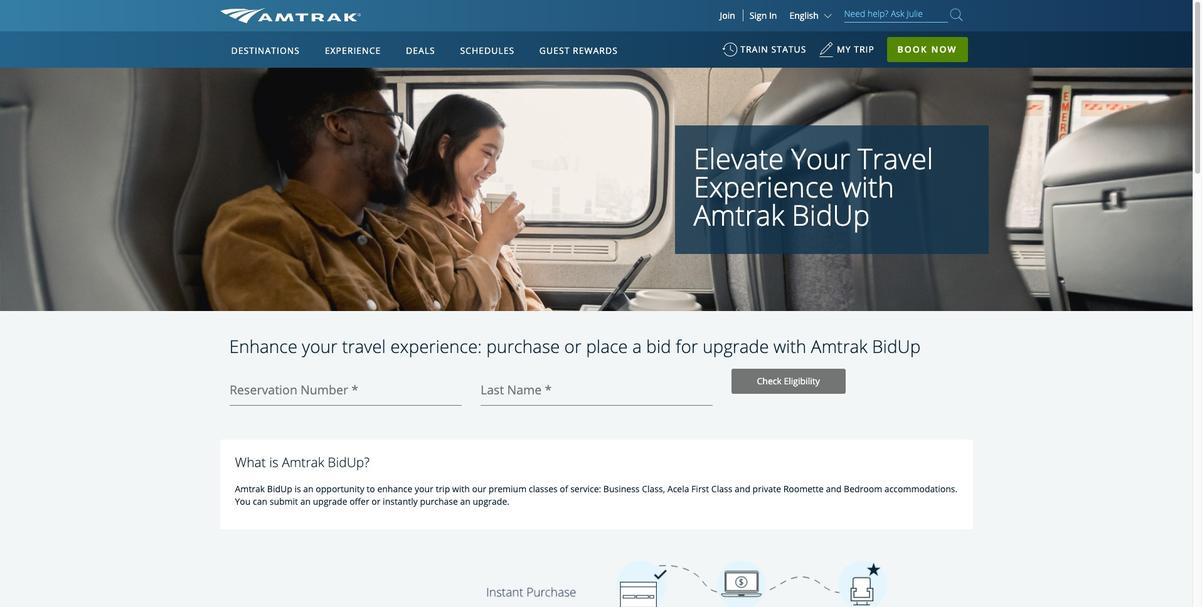 Task type: locate. For each thing, give the bounding box(es) containing it.
amtrak
[[694, 195, 785, 234], [811, 334, 868, 358], [282, 454, 324, 472], [235, 483, 265, 495]]

1 vertical spatial experience
[[694, 167, 834, 206]]

is up submit
[[295, 483, 301, 495]]

schedules link
[[455, 31, 520, 68]]

purchase inside amtrak bidup is an opportunity to enhance your trip with our premium classes of service: business class, acela first class and private roomette and bedroom accommodations. you can submit an upgrade offer or instantly purchase an upgrade.
[[420, 496, 458, 507]]

business
[[604, 483, 640, 495]]

bidup
[[792, 195, 870, 234], [872, 334, 921, 358], [267, 483, 292, 495]]

experience button
[[320, 33, 386, 68]]

bidup inside amtrak bidup is an opportunity to enhance your trip with our premium classes of service: business class, acela first class and private roomette and bedroom accommodations. you can submit an upgrade offer or instantly purchase an upgrade.
[[267, 483, 292, 495]]

banner
[[0, 0, 1193, 290]]

upgrade
[[703, 334, 769, 358], [313, 496, 347, 507]]

bedroom
[[844, 483, 882, 495]]

0 horizontal spatial is
[[269, 454, 278, 472]]

accommodations.
[[885, 483, 958, 495]]

can
[[253, 496, 267, 507]]

0 horizontal spatial or
[[372, 496, 381, 507]]

opportunity
[[316, 483, 364, 495]]

2 vertical spatial bidup
[[267, 483, 292, 495]]

Please enter your search item search field
[[844, 6, 948, 23]]

or
[[565, 334, 582, 358], [372, 496, 381, 507]]

with
[[841, 167, 894, 206], [774, 334, 807, 358], [452, 483, 470, 495]]

0 vertical spatial with
[[841, 167, 894, 206]]

0 horizontal spatial your
[[302, 334, 338, 358]]

or down to
[[372, 496, 381, 507]]

0 vertical spatial purchase
[[486, 334, 560, 358]]

1 horizontal spatial upgrade
[[703, 334, 769, 358]]

and
[[735, 483, 751, 495], [826, 483, 842, 495]]

destinations button
[[226, 33, 305, 68]]

0 horizontal spatial purchase
[[420, 496, 458, 507]]

an
[[303, 483, 314, 495], [300, 496, 311, 507], [460, 496, 471, 507]]

1 and from the left
[[735, 483, 751, 495]]

regions map image
[[267, 105, 568, 280]]

service:
[[571, 483, 601, 495]]

for
[[676, 334, 698, 358]]

1 horizontal spatial bidup
[[792, 195, 870, 234]]

amtrak image
[[220, 8, 361, 23]]

bidup inside elevate your travel experience with amtrak bidup
[[792, 195, 870, 234]]

class,
[[642, 483, 665, 495]]

destinations
[[231, 45, 300, 56]]

purchase
[[486, 334, 560, 358], [420, 496, 458, 507]]

elevate your travel experience with amtrak bidup
[[694, 139, 933, 234]]

offer
[[350, 496, 369, 507]]

deals button
[[401, 33, 440, 68]]

to
[[367, 483, 375, 495]]

instantly
[[383, 496, 418, 507]]

1 vertical spatial purchase
[[420, 496, 458, 507]]

book now button
[[887, 37, 968, 62]]

2 vertical spatial with
[[452, 483, 470, 495]]

0 vertical spatial upgrade
[[703, 334, 769, 358]]

1 horizontal spatial experience
[[694, 167, 834, 206]]

my trip button
[[819, 38, 875, 68]]

enhance your travel experience: purchase or place a bid for upgrade with amtrak bidup
[[229, 334, 921, 358]]

0 vertical spatial experience
[[325, 45, 381, 56]]

and right class
[[735, 483, 751, 495]]

1 vertical spatial upgrade
[[313, 496, 347, 507]]

sign
[[750, 9, 767, 21]]

is
[[269, 454, 278, 472], [295, 483, 301, 495]]

upgrade up check
[[703, 334, 769, 358]]

premium
[[489, 483, 527, 495]]

your left trip
[[415, 483, 434, 495]]

amtrak inside amtrak bidup is an opportunity to enhance your trip with our premium classes of service: business class, acela first class and private roomette and bedroom accommodations. you can submit an upgrade offer or instantly purchase an upgrade.
[[235, 483, 265, 495]]

application
[[267, 105, 568, 280]]

experience:
[[390, 334, 482, 358]]

amtrak up you
[[235, 483, 265, 495]]

is right what
[[269, 454, 278, 472]]

0 horizontal spatial and
[[735, 483, 751, 495]]

trip
[[436, 483, 450, 495]]

1 vertical spatial is
[[295, 483, 301, 495]]

upgrade down opportunity
[[313, 496, 347, 507]]

0 vertical spatial your
[[302, 334, 338, 358]]

guest rewards
[[540, 45, 618, 56]]

and left bedroom
[[826, 483, 842, 495]]

banner containing join
[[0, 0, 1193, 290]]

of
[[560, 483, 568, 495]]

elevate
[[694, 139, 784, 177]]

1 horizontal spatial or
[[565, 334, 582, 358]]

your
[[302, 334, 338, 358], [415, 483, 434, 495]]

0 horizontal spatial bidup
[[267, 483, 292, 495]]

my
[[837, 43, 851, 55]]

1 horizontal spatial and
[[826, 483, 842, 495]]

0 vertical spatial bidup
[[792, 195, 870, 234]]

experience
[[325, 45, 381, 56], [694, 167, 834, 206]]

1 horizontal spatial with
[[774, 334, 807, 358]]

0 horizontal spatial with
[[452, 483, 470, 495]]

train status link
[[722, 38, 807, 68]]

1 horizontal spatial is
[[295, 483, 301, 495]]

amtrak down elevate
[[694, 195, 785, 234]]

english button
[[790, 9, 835, 21]]

0 vertical spatial is
[[269, 454, 278, 472]]

search icon image
[[950, 6, 963, 23]]

1 vertical spatial your
[[415, 483, 434, 495]]

1 vertical spatial bidup
[[872, 334, 921, 358]]

first
[[692, 483, 709, 495]]

0 horizontal spatial experience
[[325, 45, 381, 56]]

english
[[790, 9, 819, 21]]

you
[[235, 496, 251, 507]]

what is amtrak bidup?
[[235, 454, 370, 472]]

1 vertical spatial or
[[372, 496, 381, 507]]

1 horizontal spatial your
[[415, 483, 434, 495]]

0 horizontal spatial upgrade
[[313, 496, 347, 507]]

your inside amtrak bidup is an opportunity to enhance your trip with our premium classes of service: business class, acela first class and private roomette and bedroom accommodations. you can submit an upgrade offer or instantly purchase an upgrade.
[[415, 483, 434, 495]]

2 horizontal spatial with
[[841, 167, 894, 206]]

now
[[932, 43, 957, 55]]

your left the travel
[[302, 334, 338, 358]]

book now
[[898, 43, 957, 55]]

deals
[[406, 45, 435, 56]]

or left place
[[565, 334, 582, 358]]

2 horizontal spatial bidup
[[872, 334, 921, 358]]

join button
[[713, 9, 744, 21]]

an down the "what is amtrak bidup?"
[[303, 483, 314, 495]]

submit
[[270, 496, 298, 507]]

an left upgrade.
[[460, 496, 471, 507]]

rewards
[[573, 45, 618, 56]]

guest rewards button
[[535, 33, 623, 68]]

your
[[791, 139, 851, 177]]

1 horizontal spatial purchase
[[486, 334, 560, 358]]



Task type: describe. For each thing, give the bounding box(es) containing it.
a
[[633, 334, 642, 358]]

trip
[[854, 43, 875, 55]]

schedules
[[460, 45, 515, 56]]

what
[[235, 454, 266, 472]]

with inside elevate your travel experience with amtrak bidup
[[841, 167, 894, 206]]

amtrak up submit
[[282, 454, 324, 472]]

guest
[[540, 45, 570, 56]]

with inside amtrak bidup is an opportunity to enhance your trip with our premium classes of service: business class, acela first class and private roomette and bedroom accommodations. you can submit an upgrade offer or instantly purchase an upgrade.
[[452, 483, 470, 495]]

experience inside elevate your travel experience with amtrak bidup
[[694, 167, 834, 206]]

check eligibility button
[[731, 369, 846, 394]]

in
[[769, 9, 777, 21]]

amtrak up eligibility
[[811, 334, 868, 358]]

sign in
[[750, 9, 777, 21]]

join
[[720, 9, 735, 21]]

roomette
[[784, 483, 824, 495]]

amtrak inside elevate your travel experience with amtrak bidup
[[694, 195, 785, 234]]

Last Name field
[[480, 384, 713, 401]]

upgrade.
[[473, 496, 510, 507]]

upgrade inside amtrak bidup is an opportunity to enhance your trip with our premium classes of service: business class, acela first class and private roomette and bedroom accommodations. you can submit an upgrade offer or instantly purchase an upgrade.
[[313, 496, 347, 507]]

class
[[712, 483, 733, 495]]

eligibility
[[784, 375, 820, 387]]

train
[[741, 43, 769, 55]]

2 and from the left
[[826, 483, 842, 495]]

or inside amtrak bidup is an opportunity to enhance your trip with our premium classes of service: business class, acela first class and private roomette and bedroom accommodations. you can submit an upgrade offer or instantly purchase an upgrade.
[[372, 496, 381, 507]]

train status
[[741, 43, 807, 55]]

status
[[772, 43, 807, 55]]

bid
[[646, 334, 671, 358]]

0 vertical spatial or
[[565, 334, 582, 358]]

check
[[757, 375, 782, 387]]

classes
[[529, 483, 558, 495]]

book
[[898, 43, 928, 55]]

Reservation Number field
[[229, 384, 462, 401]]

place
[[586, 334, 628, 358]]

enhance
[[377, 483, 413, 495]]

private
[[753, 483, 781, 495]]

experience inside popup button
[[325, 45, 381, 56]]

check eligibility
[[757, 375, 820, 387]]

1 vertical spatial with
[[774, 334, 807, 358]]

my trip
[[837, 43, 875, 55]]

acela
[[668, 483, 689, 495]]

amtrak bidup is an opportunity to enhance your trip with our premium classes of service: business class, acela first class and private roomette and bedroom accommodations. you can submit an upgrade offer or instantly purchase an upgrade.
[[235, 483, 958, 507]]

bidup?
[[328, 454, 370, 472]]

travel
[[342, 334, 386, 358]]

sign in button
[[750, 9, 777, 21]]

enhance
[[229, 334, 297, 358]]

application inside banner
[[267, 105, 568, 280]]

travel
[[858, 139, 933, 177]]

is inside amtrak bidup is an opportunity to enhance your trip with our premium classes of service: business class, acela first class and private roomette and bedroom accommodations. you can submit an upgrade offer or instantly purchase an upgrade.
[[295, 483, 301, 495]]

an right submit
[[300, 496, 311, 507]]

our
[[472, 483, 486, 495]]



Task type: vqa. For each thing, say whether or not it's contained in the screenshot.
19 Crescent
no



